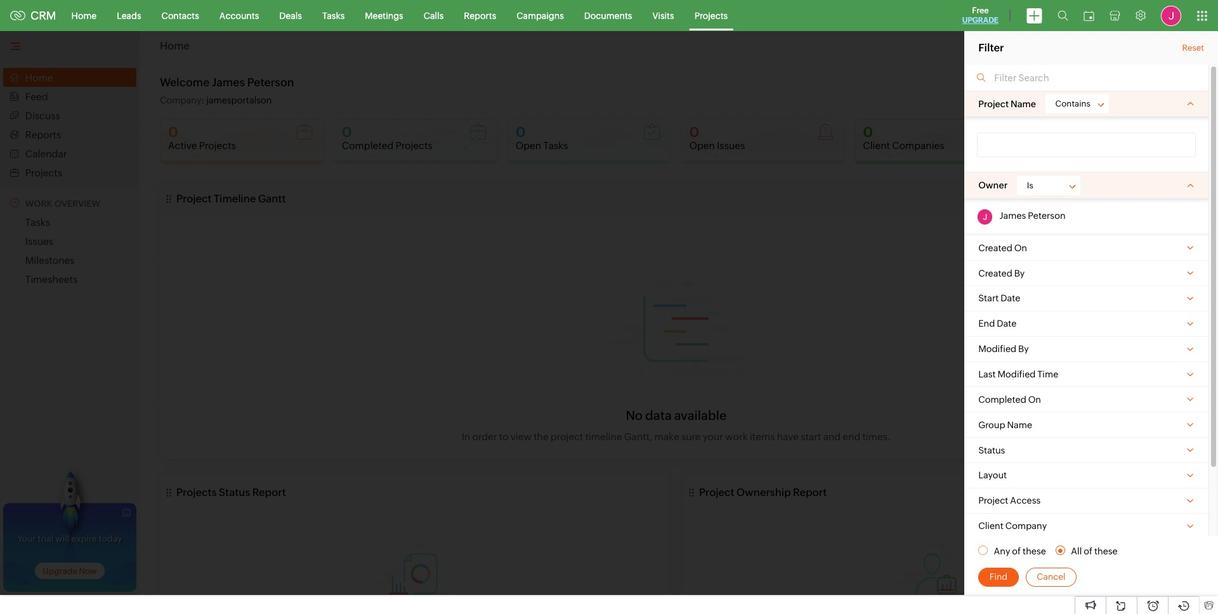 Task type: describe. For each thing, give the bounding box(es) containing it.
tasks
[[322, 10, 345, 21]]

deals link
[[269, 0, 312, 31]]

search element
[[1050, 0, 1076, 31]]

reports
[[464, 10, 496, 21]]

contacts link
[[151, 0, 209, 31]]

crm link
[[10, 9, 56, 22]]

projects link
[[685, 0, 738, 31]]

projects
[[695, 10, 728, 21]]

calendar image
[[1084, 10, 1095, 21]]

campaigns link
[[507, 0, 574, 31]]

free
[[972, 6, 989, 15]]

free upgrade
[[963, 6, 999, 25]]

calls link
[[414, 0, 454, 31]]

create menu image
[[1027, 8, 1043, 23]]

accounts
[[219, 10, 259, 21]]

visits link
[[643, 0, 685, 31]]



Task type: vqa. For each thing, say whether or not it's contained in the screenshot.
upgrade
yes



Task type: locate. For each thing, give the bounding box(es) containing it.
create menu element
[[1019, 0, 1050, 31]]

deals
[[279, 10, 302, 21]]

visits
[[653, 10, 674, 21]]

documents link
[[574, 0, 643, 31]]

leads link
[[107, 0, 151, 31]]

meetings
[[365, 10, 403, 21]]

campaigns
[[517, 10, 564, 21]]

search image
[[1058, 10, 1069, 21]]

tasks link
[[312, 0, 355, 31]]

leads
[[117, 10, 141, 21]]

accounts link
[[209, 0, 269, 31]]

profile image
[[1161, 5, 1182, 26]]

home link
[[61, 0, 107, 31]]

crm
[[30, 9, 56, 22]]

calls
[[424, 10, 444, 21]]

documents
[[584, 10, 632, 21]]

meetings link
[[355, 0, 414, 31]]

reports link
[[454, 0, 507, 31]]

home
[[71, 10, 97, 21]]

contacts
[[162, 10, 199, 21]]

upgrade
[[963, 16, 999, 25]]

profile element
[[1154, 0, 1189, 31]]



